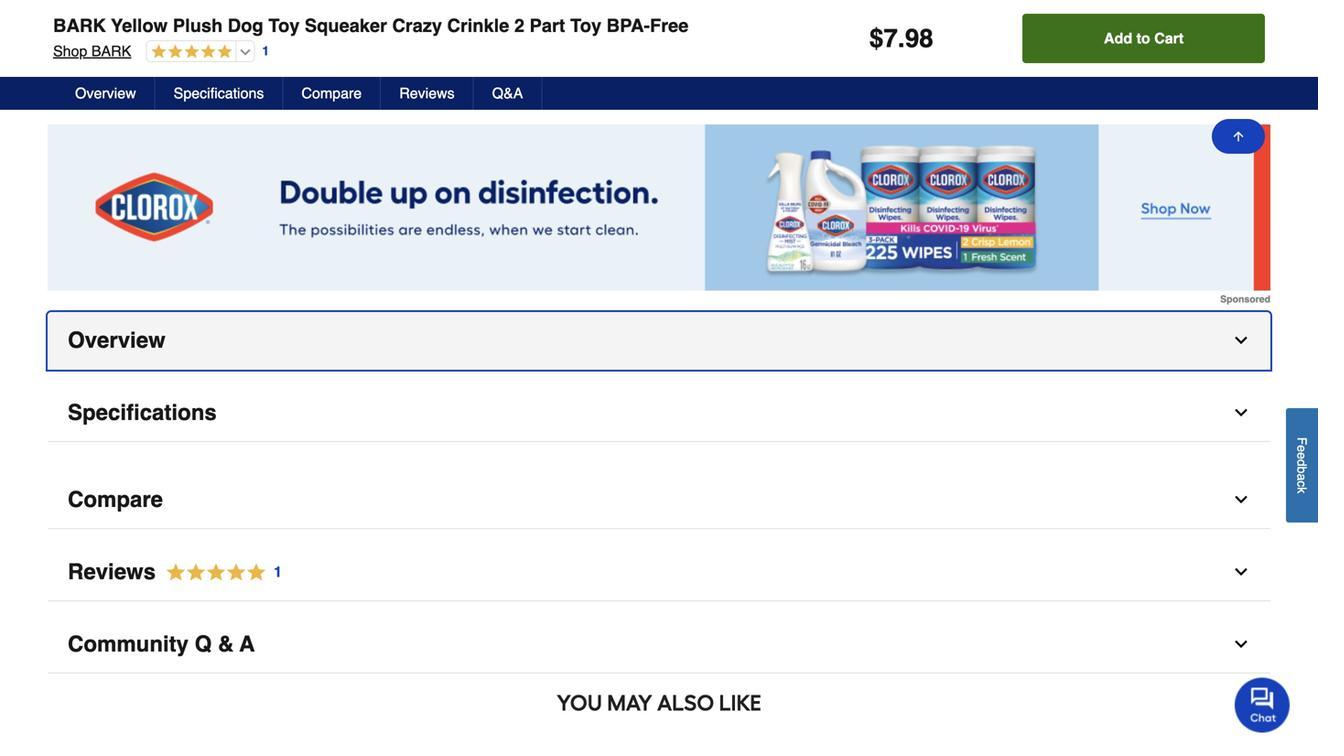 Task type: describe. For each thing, give the bounding box(es) containing it.
advertisement region
[[48, 124, 1271, 305]]

.25
[[563, 31, 577, 44]]

a
[[1295, 474, 1309, 481]]

arrow up image
[[1231, 129, 1246, 144]]

$ 7 .98
[[49, 28, 81, 55]]

d
[[1295, 459, 1309, 466]]

k
[[1295, 487, 1309, 493]]

q&a
[[492, 85, 523, 102]]

crazy
[[392, 15, 442, 36]]

you may also like
[[557, 690, 761, 716]]

part
[[530, 15, 565, 36]]

f e e d b a c k button
[[1286, 408, 1318, 523]]

0 vertical spatial 1
[[262, 44, 269, 58]]

community q & a
[[68, 632, 255, 657]]

1 horizontal spatial 1
[[274, 563, 282, 580]]

may
[[607, 690, 652, 716]]

f
[[1295, 437, 1309, 445]]

1 vertical spatial compare button
[[48, 471, 1271, 529]]

1 vertical spatial overview button
[[48, 312, 1271, 370]]

$ for $ 7 .98
[[49, 31, 56, 44]]

q&a button
[[474, 77, 542, 110]]

specifications for topmost specifications button
[[174, 85, 264, 102]]

reviews button
[[381, 77, 474, 110]]

0 vertical spatial 5 stars image
[[147, 44, 232, 61]]

chat invite button image
[[1235, 677, 1291, 733]]

1 vertical spatial reviews
[[68, 559, 156, 584]]

2
[[514, 15, 525, 36]]

bark yellow plush dog toy squeaker crazy crinkle 2 part toy bpa-free
[[53, 15, 689, 36]]

$ 48 .25
[[531, 28, 577, 55]]

like
[[719, 690, 761, 716]]

a
[[239, 632, 255, 657]]

1 horizontal spatial compare
[[302, 85, 362, 102]]

chevron down image for community q & a
[[1232, 635, 1250, 654]]

add to cart button
[[1023, 14, 1265, 63]]

q
[[195, 632, 212, 657]]

5 stars image containing 1
[[156, 560, 283, 585]]

.98 for 7
[[67, 31, 81, 44]]

cart
[[1154, 30, 1184, 47]]

shop bark
[[53, 43, 131, 60]]

squeaker
[[305, 15, 387, 36]]

0 vertical spatial overview button
[[57, 77, 155, 110]]



Task type: locate. For each thing, give the bounding box(es) containing it.
9
[[297, 28, 309, 55]]

7 for .98
[[56, 28, 67, 55]]

community q & a button
[[48, 616, 1271, 674]]

1
[[262, 44, 269, 58], [274, 563, 282, 580]]

1 vertical spatial compare
[[68, 487, 163, 512]]

$ left .
[[869, 24, 884, 53]]

$ inside $ 9 .98
[[290, 31, 297, 44]]

chevron down image
[[1232, 331, 1250, 350], [1232, 404, 1250, 422], [1232, 563, 1250, 581], [1232, 635, 1250, 654]]

1 horizontal spatial toy
[[570, 15, 602, 36]]

$ inside $ 7 .98
[[49, 31, 56, 44]]

2 .98 from the left
[[309, 31, 323, 44]]

1 vertical spatial specifications
[[68, 400, 217, 425]]

chevron down image
[[1232, 491, 1250, 509]]

$ right the dog
[[290, 31, 297, 44]]

.98 left yellow
[[67, 31, 81, 44]]

toy right part
[[570, 15, 602, 36]]

dog
[[228, 15, 263, 36]]

2 e from the top
[[1295, 452, 1309, 459]]

0 horizontal spatial compare
[[68, 487, 163, 512]]

0 horizontal spatial .98
[[67, 31, 81, 44]]

0 vertical spatial specifications
[[174, 85, 264, 102]]

$ 7 . 98
[[869, 24, 934, 53]]

crinkle
[[447, 15, 509, 36]]

e up b
[[1295, 452, 1309, 459]]

1 vertical spatial 5 stars image
[[156, 560, 283, 585]]

0 horizontal spatial reviews
[[68, 559, 156, 584]]

$ for $ 9 .98
[[290, 31, 297, 44]]

1 .98 from the left
[[67, 31, 81, 44]]

1 vertical spatial specifications button
[[48, 384, 1271, 442]]

chevron down image for reviews
[[1232, 563, 1250, 581]]

specifications
[[174, 85, 264, 102], [68, 400, 217, 425]]

1 horizontal spatial .98
[[309, 31, 323, 44]]

0 vertical spatial overview
[[75, 85, 136, 102]]

.98 right the dog
[[309, 31, 323, 44]]

5 stars image down plush
[[147, 44, 232, 61]]

chevron down image for overview
[[1232, 331, 1250, 350]]

you
[[557, 690, 602, 716]]

toy
[[268, 15, 300, 36], [570, 15, 602, 36]]

1 horizontal spatial 7
[[884, 24, 898, 53]]

overview
[[75, 85, 136, 102], [68, 328, 165, 353]]

.98
[[67, 31, 81, 44], [309, 31, 323, 44]]

0 vertical spatial compare button
[[283, 77, 381, 110]]

2 toy from the left
[[570, 15, 602, 36]]

b
[[1295, 466, 1309, 474]]

$
[[869, 24, 884, 53], [49, 31, 56, 44], [290, 31, 297, 44], [531, 31, 538, 44]]

e
[[1295, 445, 1309, 452], [1295, 452, 1309, 459]]

7 left "98"
[[884, 24, 898, 53]]

bpa-
[[607, 15, 650, 36]]

reviews inside "button"
[[399, 85, 455, 102]]

1 e from the top
[[1295, 445, 1309, 452]]

f e e d b a c k
[[1295, 437, 1309, 493]]

0 horizontal spatial 1
[[262, 44, 269, 58]]

5 stars image up &
[[156, 560, 283, 585]]

plush
[[173, 15, 223, 36]]

.98 for 9
[[309, 31, 323, 44]]

2 chevron down image from the top
[[1232, 404, 1250, 422]]

$ left yellow
[[49, 31, 56, 44]]

compare
[[302, 85, 362, 102], [68, 487, 163, 512]]

98
[[905, 24, 934, 53]]

reviews down crazy
[[399, 85, 455, 102]]

compare button
[[283, 77, 381, 110], [48, 471, 1271, 529]]

chevron down image inside community q & a button
[[1232, 635, 1250, 654]]

0 vertical spatial compare
[[302, 85, 362, 102]]

$ inside $ 48 .25
[[531, 31, 538, 44]]

$ right '2'
[[531, 31, 538, 44]]

chevron down image for specifications
[[1232, 404, 1250, 422]]

.98 inside $ 7 .98
[[67, 31, 81, 44]]

add
[[1104, 30, 1132, 47]]

specifications for bottommost specifications button
[[68, 400, 217, 425]]

1 chevron down image from the top
[[1232, 331, 1250, 350]]

1 vertical spatial bark
[[91, 43, 131, 60]]

0 vertical spatial bark
[[53, 15, 106, 36]]

bark
[[53, 15, 106, 36], [91, 43, 131, 60]]

community
[[68, 632, 189, 657]]

0 vertical spatial specifications button
[[155, 77, 283, 110]]

$ for $ 48 .25
[[531, 31, 538, 44]]

reviews up community
[[68, 559, 156, 584]]

overview button
[[57, 77, 155, 110], [48, 312, 1271, 370]]

7
[[884, 24, 898, 53], [56, 28, 67, 55]]

.
[[898, 24, 905, 53]]

also
[[657, 690, 714, 716]]

4 chevron down image from the top
[[1232, 635, 1250, 654]]

48
[[538, 28, 563, 55]]

bark up shop
[[53, 15, 106, 36]]

5 stars image
[[147, 44, 232, 61], [156, 560, 283, 585]]

toy right the dog
[[268, 15, 300, 36]]

specifications button
[[155, 77, 283, 110], [48, 384, 1271, 442]]

7 for .
[[884, 24, 898, 53]]

shop
[[53, 43, 87, 60]]

1 toy from the left
[[268, 15, 300, 36]]

3 chevron down image from the top
[[1232, 563, 1250, 581]]

e up 'd'
[[1295, 445, 1309, 452]]

0 vertical spatial reviews
[[399, 85, 455, 102]]

1 vertical spatial 1
[[274, 563, 282, 580]]

1 vertical spatial overview
[[68, 328, 165, 353]]

c
[[1295, 481, 1309, 487]]

yellow
[[111, 15, 168, 36]]

$ for $ 7 . 98
[[869, 24, 884, 53]]

&
[[218, 632, 234, 657]]

to
[[1137, 30, 1150, 47]]

0 horizontal spatial toy
[[268, 15, 300, 36]]

1 horizontal spatial reviews
[[399, 85, 455, 102]]

.98 inside $ 9 .98
[[309, 31, 323, 44]]

$ 9 .98
[[290, 28, 323, 55]]

7 left yellow
[[56, 28, 67, 55]]

bark down yellow
[[91, 43, 131, 60]]

free
[[650, 15, 689, 36]]

reviews
[[399, 85, 455, 102], [68, 559, 156, 584]]

0 horizontal spatial 7
[[56, 28, 67, 55]]

add to cart
[[1104, 30, 1184, 47]]



Task type: vqa. For each thing, say whether or not it's contained in the screenshot.
2nd ".98" from left
yes



